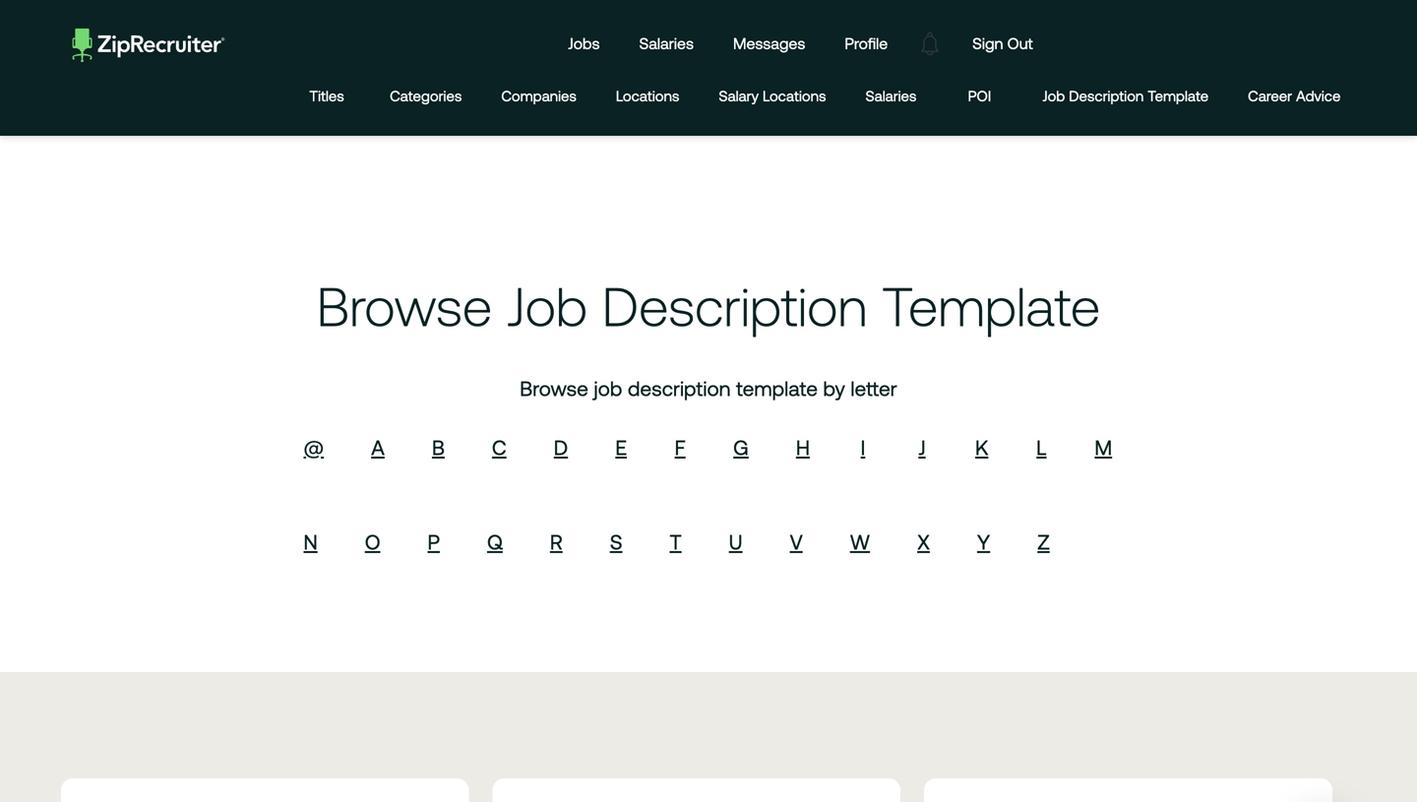 Task type: vqa. For each thing, say whether or not it's contained in the screenshot.
Bilingual Home Visitor Element
no



Task type: describe. For each thing, give the bounding box(es) containing it.
e link
[[616, 436, 627, 459]]

v
[[790, 530, 803, 554]]

s link
[[610, 530, 623, 554]]

d
[[554, 436, 568, 459]]

i link
[[861, 436, 866, 459]]

u
[[729, 530, 743, 554]]

categories
[[390, 87, 462, 104]]

r link
[[550, 530, 563, 554]]

a
[[371, 436, 385, 459]]

@ link
[[304, 436, 324, 459]]

l
[[1037, 436, 1047, 459]]

j link
[[919, 436, 926, 459]]

poi
[[968, 87, 991, 104]]

advice
[[1296, 87, 1341, 104]]

template for browse job description template
[[882, 276, 1101, 337]]

salary locations link
[[719, 72, 826, 120]]

0 horizontal spatial salaries link
[[625, 16, 709, 72]]

job description template
[[1043, 87, 1209, 104]]

profile
[[845, 34, 888, 53]]

k
[[975, 436, 989, 459]]

r
[[550, 530, 563, 554]]

salary locations
[[719, 87, 826, 104]]

titles link
[[303, 72, 350, 120]]

y link
[[977, 530, 990, 554]]

1 horizontal spatial salaries link
[[866, 72, 917, 120]]

n
[[304, 530, 318, 554]]

template inside tabs element
[[1148, 87, 1209, 104]]

salary
[[719, 87, 759, 104]]

job description template link
[[1043, 72, 1209, 120]]

description for browse job description template
[[602, 276, 868, 337]]

job for browse job description template
[[507, 276, 588, 337]]

main element
[[57, 16, 1361, 72]]

h link
[[796, 436, 810, 459]]

career
[[1248, 87, 1293, 104]]

1 locations from the left
[[616, 87, 680, 104]]

q
[[487, 530, 503, 554]]

description inside tabs element
[[1069, 87, 1144, 104]]

sign
[[973, 34, 1004, 53]]

browse for browse job description template by letter
[[520, 377, 589, 400]]

m
[[1095, 436, 1112, 459]]

k link
[[975, 436, 989, 459]]

h
[[796, 436, 810, 459]]

q link
[[487, 530, 503, 554]]

s
[[610, 530, 623, 554]]

job inside job description template link
[[1043, 87, 1065, 104]]

sign out
[[973, 34, 1033, 53]]

t link
[[670, 530, 682, 554]]

w
[[850, 530, 870, 554]]

template for browse job description template by letter
[[736, 377, 818, 400]]

locations link
[[616, 72, 680, 120]]

description for browse job description template by letter
[[628, 377, 731, 400]]

sign out link
[[958, 16, 1048, 72]]

browse job description template
[[317, 276, 1101, 337]]

t
[[670, 530, 682, 554]]



Task type: locate. For each thing, give the bounding box(es) containing it.
salaries inside the main element
[[639, 34, 694, 53]]

2 vertical spatial job
[[594, 377, 622, 400]]

messages link
[[719, 16, 820, 72]]

m link
[[1095, 436, 1112, 459]]

0 vertical spatial description
[[1069, 87, 1144, 104]]

i
[[861, 436, 866, 459]]

e
[[616, 436, 627, 459]]

companies link
[[501, 72, 577, 120]]

f
[[675, 436, 686, 459]]

o link
[[365, 530, 380, 554]]

0 horizontal spatial salaries
[[639, 34, 694, 53]]

jobs
[[568, 34, 600, 53]]

2 vertical spatial description
[[628, 377, 731, 400]]

y
[[977, 530, 990, 554]]

0 vertical spatial browse
[[317, 276, 492, 337]]

messages
[[733, 34, 806, 53]]

1 vertical spatial salaries
[[866, 87, 917, 104]]

0 horizontal spatial locations
[[616, 87, 680, 104]]

g link
[[733, 436, 749, 459]]

notifications image
[[908, 21, 953, 66]]

browse
[[317, 276, 492, 337], [520, 377, 589, 400]]

salaries up 'locations' link
[[639, 34, 694, 53]]

w link
[[850, 530, 870, 554]]

career advice
[[1248, 87, 1341, 104]]

titles
[[309, 87, 344, 104]]

0 horizontal spatial browse
[[317, 276, 492, 337]]

categories link
[[390, 72, 462, 120]]

1 vertical spatial job
[[507, 276, 588, 337]]

salaries
[[639, 34, 694, 53], [866, 87, 917, 104]]

2 horizontal spatial job
[[1043, 87, 1065, 104]]

1 horizontal spatial salaries
[[866, 87, 917, 104]]

0 vertical spatial salaries
[[639, 34, 694, 53]]

template
[[1148, 87, 1209, 104], [882, 276, 1101, 337], [736, 377, 818, 400]]

browse job description template by letter
[[520, 377, 897, 400]]

1 vertical spatial template
[[882, 276, 1101, 337]]

2 vertical spatial template
[[736, 377, 818, 400]]

1 vertical spatial browse
[[520, 377, 589, 400]]

salaries link
[[625, 16, 709, 72], [866, 72, 917, 120]]

poi link
[[956, 72, 1003, 120]]

l link
[[1037, 436, 1047, 459]]

x link
[[917, 530, 930, 554]]

2 locations from the left
[[763, 87, 826, 104]]

profile link
[[830, 16, 903, 72]]

@
[[304, 436, 324, 459]]

a link
[[371, 436, 385, 459]]

salaries down profile link
[[866, 87, 917, 104]]

g
[[733, 436, 749, 459]]

u link
[[729, 530, 743, 554]]

salaries link right jobs link
[[625, 16, 709, 72]]

p link
[[428, 530, 440, 554]]

tabs element
[[303, 72, 1361, 120]]

1 horizontal spatial browse
[[520, 377, 589, 400]]

d link
[[554, 436, 568, 459]]

job
[[1043, 87, 1065, 104], [507, 276, 588, 337], [594, 377, 622, 400]]

2 horizontal spatial template
[[1148, 87, 1209, 104]]

p
[[428, 530, 440, 554]]

job for browse job description template by letter
[[594, 377, 622, 400]]

z
[[1038, 530, 1050, 554]]

by
[[823, 377, 845, 400]]

salaries inside tabs element
[[866, 87, 917, 104]]

n link
[[304, 530, 318, 554]]

description
[[1069, 87, 1144, 104], [602, 276, 868, 337], [628, 377, 731, 400]]

z link
[[1038, 530, 1050, 554]]

b
[[432, 436, 445, 459]]

locations right salary
[[763, 87, 826, 104]]

ziprecruiter image
[[72, 28, 225, 62]]

1 horizontal spatial locations
[[763, 87, 826, 104]]

locations
[[616, 87, 680, 104], [763, 87, 826, 104]]

b link
[[432, 436, 445, 459]]

o
[[365, 530, 380, 554]]

c link
[[492, 436, 507, 459]]

f link
[[675, 436, 686, 459]]

career advice link
[[1248, 72, 1341, 120]]

browse for browse job description template
[[317, 276, 492, 337]]

0 horizontal spatial job
[[507, 276, 588, 337]]

salaries link down profile
[[866, 72, 917, 120]]

0 vertical spatial template
[[1148, 87, 1209, 104]]

out
[[1008, 34, 1033, 53]]

x
[[917, 530, 930, 554]]

c
[[492, 436, 507, 459]]

letter
[[851, 377, 897, 400]]

0 vertical spatial job
[[1043, 87, 1065, 104]]

1 vertical spatial description
[[602, 276, 868, 337]]

1 horizontal spatial job
[[594, 377, 622, 400]]

v link
[[790, 530, 803, 554]]

companies
[[501, 87, 577, 104]]

1 horizontal spatial template
[[882, 276, 1101, 337]]

jobs link
[[553, 16, 615, 72]]

j
[[919, 436, 926, 459]]

0 horizontal spatial template
[[736, 377, 818, 400]]

locations down the main element
[[616, 87, 680, 104]]



